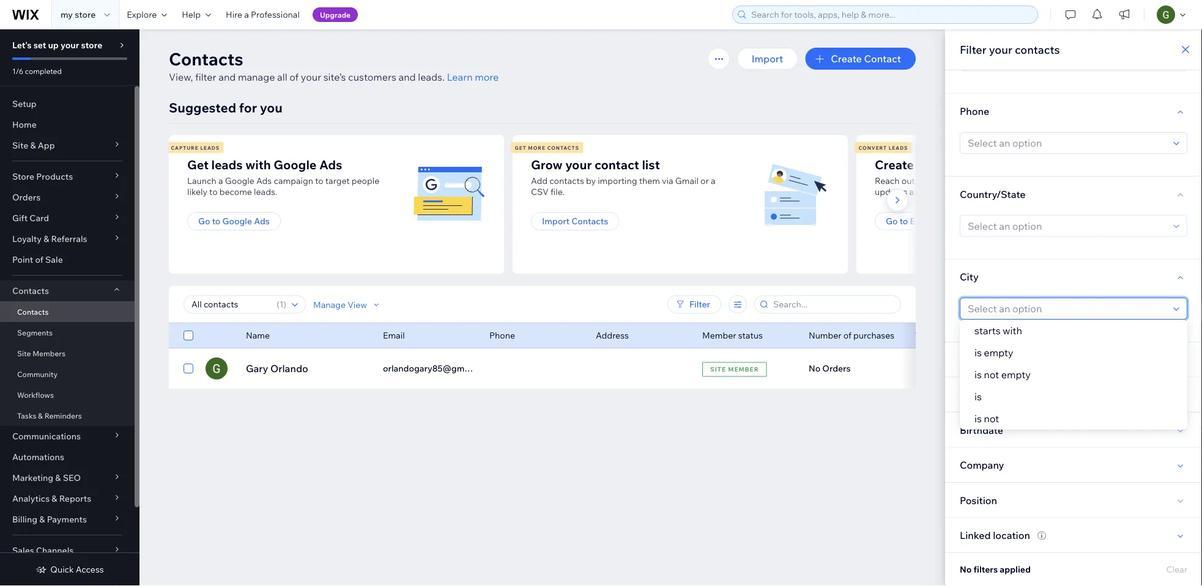 Task type: describe. For each thing, give the bounding box(es) containing it.
setup
[[12, 99, 37, 109]]

create contact button
[[805, 48, 916, 70]]

0 vertical spatial member
[[702, 330, 736, 341]]

& for site
[[30, 140, 36, 151]]

leads for get
[[200, 145, 220, 151]]

importing
[[598, 176, 637, 186]]

loyalty & referrals button
[[0, 229, 135, 250]]

manage
[[313, 299, 346, 310]]

gift card button
[[0, 208, 135, 229]]

point
[[12, 255, 33, 265]]

by
[[586, 176, 596, 186]]

them
[[639, 176, 660, 186]]

Search for tools, apps, help & more... field
[[748, 6, 1034, 23]]

contacts
[[547, 145, 579, 151]]

with inside create an email campaign reach out to your subscribers with newsletters, updates and more.
[[995, 176, 1012, 186]]

subscribers
[[947, 176, 993, 186]]

completed
[[25, 66, 62, 76]]

no for no filters applied
[[960, 565, 972, 575]]

is not empty
[[975, 369, 1031, 381]]

import contacts
[[542, 216, 608, 227]]

leads. inside contacts view, filter and manage all of your site's customers and leads. learn more
[[418, 71, 445, 83]]

number of purchases
[[809, 330, 895, 341]]

your inside create an email campaign reach out to your subscribers with newsletters, updates and more.
[[927, 176, 945, 186]]

filter for filter your contacts
[[960, 43, 987, 56]]

& for tasks
[[38, 411, 43, 421]]

grow
[[531, 157, 563, 172]]

email inside 'button'
[[910, 216, 932, 227]]

store inside sidebar element
[[81, 40, 102, 50]]

select an option field for country/state
[[964, 216, 1170, 236]]

get leads with google ads launch a google ads campaign to target people likely to become leads.
[[187, 157, 379, 197]]

up
[[48, 40, 59, 50]]

target
[[325, 176, 350, 186]]

tasks & reminders link
[[0, 406, 135, 426]]

point of sale link
[[0, 250, 135, 270]]

upgrade button
[[313, 7, 358, 22]]

site & app
[[12, 140, 55, 151]]

1/6 completed
[[12, 66, 62, 76]]

referrals
[[51, 234, 87, 244]]

file.
[[551, 187, 565, 197]]

& for analytics
[[52, 494, 57, 504]]

create for contact
[[831, 53, 862, 65]]

address
[[596, 330, 629, 341]]

total
[[915, 330, 935, 341]]

of for number of purchases
[[844, 330, 852, 341]]

for
[[239, 99, 257, 116]]

marketing inside "dropdown button"
[[12, 473, 53, 484]]

campaign inside get leads with google ads launch a google ads campaign to target people likely to become leads.
[[274, 176, 313, 186]]

sales
[[12, 546, 34, 556]]

contacts view, filter and manage all of your site's customers and leads. learn more
[[169, 48, 499, 83]]

more.
[[926, 187, 949, 197]]

spent
[[969, 330, 992, 341]]

to inside create an email campaign reach out to your subscribers with newsletters, updates and more.
[[917, 176, 925, 186]]

site members
[[17, 349, 65, 358]]

tasks
[[17, 411, 36, 421]]

( 1 )
[[277, 299, 286, 310]]

capture leads
[[171, 145, 220, 151]]

suggested for you
[[169, 99, 283, 116]]

0 horizontal spatial and
[[219, 71, 236, 83]]

contacts inside the grow your contact list add contacts by importing them via gmail or a csv file.
[[550, 176, 584, 186]]

orlandogary85@gmail.com
[[383, 363, 493, 374]]

people
[[352, 176, 379, 186]]

access
[[76, 565, 104, 575]]

site for site member
[[710, 366, 726, 374]]

updates
[[875, 187, 908, 197]]

no for no orders
[[809, 363, 821, 374]]

member status
[[702, 330, 763, 341]]

workflows
[[17, 391, 54, 400]]

learn more button
[[447, 70, 499, 84]]

point of sale
[[12, 255, 63, 265]]

is empty
[[975, 347, 1013, 359]]

and inside create an email campaign reach out to your subscribers with newsletters, updates and more.
[[909, 187, 925, 197]]

1 vertical spatial member
[[728, 366, 759, 374]]

select an option field for phone
[[964, 133, 1170, 154]]

no filters applied
[[960, 565, 1031, 575]]

get
[[187, 157, 209, 172]]

site for site members
[[17, 349, 31, 358]]

sales channels button
[[0, 541, 135, 562]]

0 vertical spatial phone
[[960, 105, 989, 117]]

site members link
[[0, 343, 135, 364]]

analytics & reports
[[12, 494, 91, 504]]

1 horizontal spatial a
[[244, 9, 249, 20]]

professional
[[251, 9, 300, 20]]

all
[[277, 71, 287, 83]]

list containing get leads with google ads
[[167, 135, 1197, 274]]

analytics & reports button
[[0, 489, 135, 510]]

contacts inside contacts view, filter and manage all of your site's customers and leads. learn more
[[169, 48, 243, 69]]

1 vertical spatial ads
[[256, 176, 272, 186]]

communications
[[12, 431, 81, 442]]

site's
[[323, 71, 346, 83]]

linked location
[[960, 530, 1030, 542]]

language
[[960, 389, 1006, 401]]

seo
[[63, 473, 81, 484]]

import contacts button
[[531, 212, 619, 231]]

1
[[279, 299, 284, 310]]

segments
[[17, 328, 53, 337]]

go to google ads
[[198, 216, 270, 227]]

sidebar element
[[0, 29, 139, 587]]

gary orlando
[[246, 363, 308, 375]]

to down launch
[[209, 187, 218, 197]]

& for marketing
[[55, 473, 61, 484]]

setup link
[[0, 94, 135, 114]]

2 vertical spatial with
[[1003, 325, 1022, 337]]

import for import
[[752, 53, 783, 65]]

suggested
[[169, 99, 236, 116]]

number
[[809, 330, 842, 341]]

marketing & seo
[[12, 473, 81, 484]]

out
[[902, 176, 915, 186]]

gary
[[246, 363, 268, 375]]

upgrade
[[320, 10, 351, 19]]

orders inside dropdown button
[[12, 192, 40, 203]]

0 vertical spatial ads
[[319, 157, 342, 172]]

quick access button
[[36, 565, 104, 576]]



Task type: locate. For each thing, give the bounding box(es) containing it.
1 vertical spatial store
[[81, 40, 102, 50]]

list box
[[960, 320, 1188, 430]]

get more contacts
[[515, 145, 579, 151]]

0 horizontal spatial create
[[831, 53, 862, 65]]

country/state
[[960, 188, 1026, 200]]

import
[[752, 53, 783, 65], [542, 216, 570, 227]]

0 horizontal spatial marketing
[[12, 473, 53, 484]]

1 horizontal spatial go
[[886, 216, 898, 227]]

not down the language
[[984, 413, 999, 425]]

view inside dropdown button
[[348, 299, 367, 310]]

list
[[642, 157, 660, 172]]

street
[[960, 354, 989, 366]]

1 vertical spatial site
[[17, 349, 31, 358]]

of right number
[[844, 330, 852, 341]]

via
[[662, 176, 673, 186]]

store products button
[[0, 166, 135, 187]]

0 vertical spatial no
[[809, 363, 821, 374]]

0 vertical spatial google
[[274, 157, 317, 172]]

filter
[[960, 43, 987, 56], [690, 299, 710, 310]]

become
[[219, 187, 252, 197]]

import inside button
[[752, 53, 783, 65]]

a right hire
[[244, 9, 249, 20]]

marketing down more.
[[934, 216, 975, 227]]

4 is from the top
[[975, 413, 982, 425]]

contacts down point of sale
[[12, 286, 49, 296]]

1 vertical spatial not
[[984, 413, 999, 425]]

marketing & seo button
[[0, 468, 135, 489]]

& inside popup button
[[44, 234, 49, 244]]

no
[[809, 363, 821, 374], [960, 565, 972, 575]]

sales channels
[[12, 546, 74, 556]]

leads. right become
[[254, 187, 277, 197]]

go down updates
[[886, 216, 898, 227]]

empty down the is empty
[[1001, 369, 1031, 381]]

2 horizontal spatial and
[[909, 187, 925, 197]]

& right billing
[[39, 515, 45, 525]]

&
[[30, 140, 36, 151], [44, 234, 49, 244], [38, 411, 43, 421], [55, 473, 61, 484], [52, 494, 57, 504], [39, 515, 45, 525]]

import for import contacts
[[542, 216, 570, 227]]

starts
[[975, 325, 1001, 337]]

is for is not empty
[[975, 369, 982, 381]]

leads up get
[[200, 145, 220, 151]]

0 horizontal spatial import
[[542, 216, 570, 227]]

of
[[290, 71, 299, 83], [35, 255, 43, 265], [844, 330, 852, 341]]

name
[[246, 330, 270, 341]]

1 vertical spatial no
[[960, 565, 972, 575]]

no down number
[[809, 363, 821, 374]]

marketing
[[934, 216, 975, 227], [12, 473, 53, 484]]

& for loyalty
[[44, 234, 49, 244]]

my store
[[61, 9, 96, 20]]

Select an option field
[[964, 133, 1170, 154], [964, 216, 1170, 236], [964, 299, 1170, 319]]

0 vertical spatial import
[[752, 53, 783, 65]]

create inside button
[[831, 53, 862, 65]]

1 horizontal spatial import
[[752, 53, 783, 65]]

1 select an option field from the top
[[964, 133, 1170, 154]]

view right manage
[[348, 299, 367, 310]]

tasks & reminders
[[17, 411, 82, 421]]

linked
[[960, 530, 991, 542]]

more
[[475, 71, 499, 83]]

1 horizontal spatial leads
[[889, 145, 908, 151]]

0 vertical spatial campaign
[[968, 157, 1026, 172]]

1 horizontal spatial marketing
[[934, 216, 975, 227]]

of for point of sale
[[35, 255, 43, 265]]

automations
[[12, 452, 64, 463]]

contacts button
[[0, 281, 135, 302]]

1 horizontal spatial contacts
[[1015, 43, 1060, 56]]

0 horizontal spatial go
[[198, 216, 210, 227]]

0 vertical spatial contacts
[[1015, 43, 1060, 56]]

ads up go to google ads
[[256, 176, 272, 186]]

create an email campaign reach out to your subscribers with newsletters, updates and more.
[[875, 157, 1062, 197]]

go inside go to email marketing 'button'
[[886, 216, 898, 227]]

app
[[38, 140, 55, 151]]

create up reach
[[875, 157, 914, 172]]

1 horizontal spatial no
[[960, 565, 972, 575]]

contacts down by
[[572, 216, 608, 227]]

& right tasks
[[38, 411, 43, 421]]

contacts inside popup button
[[12, 286, 49, 296]]

1 is from the top
[[975, 347, 982, 359]]

reports
[[59, 494, 91, 504]]

contacts
[[1015, 43, 1060, 56], [550, 176, 584, 186]]

channels
[[36, 546, 74, 556]]

1 vertical spatial phone
[[489, 330, 515, 341]]

0 horizontal spatial campaign
[[274, 176, 313, 186]]

reminders
[[44, 411, 82, 421]]

site member
[[710, 366, 759, 374]]

convert
[[859, 145, 887, 151]]

leads. left learn
[[418, 71, 445, 83]]

contacts up segments
[[17, 307, 49, 317]]

0 vertical spatial not
[[984, 369, 999, 381]]

is down spent
[[975, 347, 982, 359]]

ads down get leads with google ads launch a google ads campaign to target people likely to become leads.
[[254, 216, 270, 227]]

filter for filter
[[690, 299, 710, 310]]

position
[[960, 494, 997, 507]]

to inside "button"
[[212, 216, 220, 227]]

1 vertical spatial create
[[875, 157, 914, 172]]

your inside contacts view, filter and manage all of your site's customers and leads. learn more
[[301, 71, 321, 83]]

2 vertical spatial select an option field
[[964, 299, 1170, 319]]

learn
[[447, 71, 473, 83]]

select an option field for city
[[964, 299, 1170, 319]]

a inside the grow your contact list add contacts by importing them via gmail or a csv file.
[[711, 176, 716, 186]]

2 go from the left
[[886, 216, 898, 227]]

& inside popup button
[[39, 515, 45, 525]]

newsletters,
[[1014, 176, 1062, 186]]

leads for create
[[889, 145, 908, 151]]

1 horizontal spatial view
[[831, 363, 853, 375]]

0 vertical spatial create
[[831, 53, 862, 65]]

contact
[[595, 157, 639, 172]]

contacts link
[[0, 302, 135, 322]]

view,
[[169, 71, 193, 83]]

of right all
[[290, 71, 299, 83]]

filter inside filter button
[[690, 299, 710, 310]]

and right customers
[[399, 71, 416, 83]]

is up 'is not'
[[975, 391, 982, 403]]

no left filters
[[960, 565, 972, 575]]

filter your contacts
[[960, 43, 1060, 56]]

0 vertical spatial filter
[[960, 43, 987, 56]]

0 vertical spatial leads.
[[418, 71, 445, 83]]

& left 'reports'
[[52, 494, 57, 504]]

starts with
[[975, 325, 1022, 337]]

2 leads from the left
[[889, 145, 908, 151]]

campaign up country/state
[[968, 157, 1026, 172]]

is down street
[[975, 369, 982, 381]]

0 vertical spatial view
[[348, 299, 367, 310]]

is for is
[[975, 391, 982, 403]]

contacts inside 'button'
[[572, 216, 608, 227]]

a right or
[[711, 176, 716, 186]]

2 not from the top
[[984, 413, 999, 425]]

not for is not
[[984, 413, 999, 425]]

view down number of purchases
[[831, 363, 853, 375]]

1 horizontal spatial filter
[[960, 43, 987, 56]]

1 go from the left
[[198, 216, 210, 227]]

0 horizontal spatial of
[[35, 255, 43, 265]]

1 leads from the left
[[200, 145, 220, 151]]

to down become
[[212, 216, 220, 227]]

1 vertical spatial google
[[225, 176, 254, 186]]

1 vertical spatial view
[[831, 363, 853, 375]]

filter
[[195, 71, 216, 83]]

go for create
[[886, 216, 898, 227]]

3 is from the top
[[975, 391, 982, 403]]

member down the status
[[728, 366, 759, 374]]

1 vertical spatial leads.
[[254, 187, 277, 197]]

0 vertical spatial empty
[[984, 347, 1013, 359]]

& inside dropdown button
[[52, 494, 57, 504]]

1 vertical spatial campaign
[[274, 176, 313, 186]]

email up orlandogary85@gmail.com
[[383, 330, 405, 341]]

contacts up filter
[[169, 48, 243, 69]]

site for site & app
[[12, 140, 28, 151]]

automations link
[[0, 447, 135, 468]]

site inside site & app dropdown button
[[12, 140, 28, 151]]

email down more.
[[910, 216, 932, 227]]

of left sale
[[35, 255, 43, 265]]

1 horizontal spatial orders
[[822, 363, 851, 374]]

2 horizontal spatial of
[[844, 330, 852, 341]]

grow your contact list add contacts by importing them via gmail or a csv file.
[[531, 157, 716, 197]]

add
[[531, 176, 548, 186]]

not
[[984, 369, 999, 381], [984, 413, 999, 425]]

birthdate
[[960, 424, 1003, 436]]

0 horizontal spatial phone
[[489, 330, 515, 341]]

site inside site members "link"
[[17, 349, 31, 358]]

to inside 'button'
[[900, 216, 908, 227]]

with right starts
[[1003, 325, 1022, 337]]

with right 'leads'
[[245, 157, 271, 172]]

& right loyalty
[[44, 234, 49, 244]]

campaign inside create an email campaign reach out to your subscribers with newsletters, updates and more.
[[968, 157, 1026, 172]]

Search... field
[[770, 296, 897, 313]]

products
[[36, 171, 73, 182]]

google inside "button"
[[222, 216, 252, 227]]

0 vertical spatial orders
[[12, 192, 40, 203]]

0 horizontal spatial a
[[218, 176, 223, 186]]

list
[[167, 135, 1197, 274]]

0 vertical spatial store
[[75, 9, 96, 20]]

your inside the grow your contact list add contacts by importing them via gmail or a csv file.
[[565, 157, 592, 172]]

hire
[[226, 9, 242, 20]]

store right my
[[75, 9, 96, 20]]

with inside get leads with google ads launch a google ads campaign to target people likely to become leads.
[[245, 157, 271, 172]]

and right filter
[[219, 71, 236, 83]]

import inside 'button'
[[542, 216, 570, 227]]

go for get
[[198, 216, 210, 227]]

csv
[[531, 187, 549, 197]]

1 horizontal spatial of
[[290, 71, 299, 83]]

2 vertical spatial ads
[[254, 216, 270, 227]]

2 is from the top
[[975, 369, 982, 381]]

0 horizontal spatial leads.
[[254, 187, 277, 197]]

to down updates
[[900, 216, 908, 227]]

1 vertical spatial filter
[[690, 299, 710, 310]]

create
[[831, 53, 862, 65], [875, 157, 914, 172]]

city
[[960, 271, 979, 283]]

create for an
[[875, 157, 914, 172]]

& left seo
[[55, 473, 61, 484]]

get
[[515, 145, 527, 151]]

1 vertical spatial of
[[35, 255, 43, 265]]

None checkbox
[[184, 362, 193, 376]]

1 vertical spatial contacts
[[550, 176, 584, 186]]

0 vertical spatial with
[[245, 157, 271, 172]]

launch
[[187, 176, 216, 186]]

0 vertical spatial of
[[290, 71, 299, 83]]

2 vertical spatial site
[[710, 366, 726, 374]]

& for billing
[[39, 515, 45, 525]]

manage
[[238, 71, 275, 83]]

1 not from the top
[[984, 369, 999, 381]]

)
[[284, 299, 286, 310]]

None checkbox
[[184, 329, 193, 343]]

empty down starts with
[[984, 347, 1013, 359]]

is not
[[975, 413, 999, 425]]

of inside contacts view, filter and manage all of your site's customers and leads. learn more
[[290, 71, 299, 83]]

Unsaved view field
[[188, 296, 273, 313]]

0 horizontal spatial email
[[383, 330, 405, 341]]

manage view button
[[313, 299, 382, 310]]

email
[[910, 216, 932, 227], [383, 330, 405, 341]]

1 horizontal spatial leads.
[[418, 71, 445, 83]]

0 horizontal spatial orders
[[12, 192, 40, 203]]

2 vertical spatial google
[[222, 216, 252, 227]]

marketing inside 'button'
[[934, 216, 975, 227]]

orlando
[[270, 363, 308, 375]]

go inside go to google ads "button"
[[198, 216, 210, 227]]

billing
[[12, 515, 37, 525]]

1 vertical spatial import
[[542, 216, 570, 227]]

of inside sidebar element
[[35, 255, 43, 265]]

quick
[[50, 565, 74, 575]]

not up the language
[[984, 369, 999, 381]]

3 select an option field from the top
[[964, 299, 1170, 319]]

marketing up the analytics
[[12, 473, 53, 484]]

1 horizontal spatial and
[[399, 71, 416, 83]]

leads. inside get leads with google ads launch a google ads campaign to target people likely to become leads.
[[254, 187, 277, 197]]

list box containing starts with
[[960, 320, 1188, 430]]

phone
[[960, 105, 989, 117], [489, 330, 515, 341]]

store down my store
[[81, 40, 102, 50]]

orders down store at the left top
[[12, 192, 40, 203]]

contact
[[864, 53, 901, 65]]

help
[[182, 9, 201, 20]]

your inside sidebar element
[[61, 40, 79, 50]]

contacts
[[169, 48, 243, 69], [572, 216, 608, 227], [12, 286, 49, 296], [17, 307, 49, 317]]

member left the status
[[702, 330, 736, 341]]

a inside get leads with google ads launch a google ads campaign to target people likely to become leads.
[[218, 176, 223, 186]]

0 vertical spatial marketing
[[934, 216, 975, 227]]

1 horizontal spatial phone
[[960, 105, 989, 117]]

with up country/state
[[995, 176, 1012, 186]]

ads up target
[[319, 157, 342, 172]]

0 horizontal spatial no
[[809, 363, 821, 374]]

community link
[[0, 364, 135, 385]]

campaign
[[968, 157, 1026, 172], [274, 176, 313, 186]]

to
[[315, 176, 323, 186], [917, 176, 925, 186], [209, 187, 218, 197], [212, 216, 220, 227], [900, 216, 908, 227]]

0 horizontal spatial contacts
[[550, 176, 584, 186]]

& inside dropdown button
[[30, 140, 36, 151]]

create inside create an email campaign reach out to your subscribers with newsletters, updates and more.
[[875, 157, 914, 172]]

not for is not empty
[[984, 369, 999, 381]]

is for is not
[[975, 413, 982, 425]]

a down 'leads'
[[218, 176, 223, 186]]

2 horizontal spatial a
[[711, 176, 716, 186]]

0 horizontal spatial view
[[348, 299, 367, 310]]

a
[[244, 9, 249, 20], [218, 176, 223, 186], [711, 176, 716, 186]]

quick access
[[50, 565, 104, 575]]

create contact
[[831, 53, 901, 65]]

1 horizontal spatial email
[[910, 216, 932, 227]]

set
[[33, 40, 46, 50]]

capture
[[171, 145, 199, 151]]

1 vertical spatial select an option field
[[964, 216, 1170, 236]]

is down the language
[[975, 413, 982, 425]]

0 vertical spatial email
[[910, 216, 932, 227]]

create left contact at the right top
[[831, 53, 862, 65]]

campaign left target
[[274, 176, 313, 186]]

1 horizontal spatial campaign
[[968, 157, 1026, 172]]

1 vertical spatial marketing
[[12, 473, 53, 484]]

1 vertical spatial empty
[[1001, 369, 1031, 381]]

2 select an option field from the top
[[964, 216, 1170, 236]]

1 vertical spatial with
[[995, 176, 1012, 186]]

more
[[528, 145, 546, 151]]

leads right convert
[[889, 145, 908, 151]]

0 horizontal spatial filter
[[690, 299, 710, 310]]

& inside "dropdown button"
[[55, 473, 61, 484]]

2 vertical spatial of
[[844, 330, 852, 341]]

to left target
[[315, 176, 323, 186]]

loyalty & referrals
[[12, 234, 87, 244]]

0 horizontal spatial leads
[[200, 145, 220, 151]]

1 vertical spatial email
[[383, 330, 405, 341]]

site down home
[[12, 140, 28, 151]]

is for is empty
[[975, 347, 982, 359]]

gary orlando image
[[206, 358, 228, 380]]

orders down number
[[822, 363, 851, 374]]

site down segments
[[17, 349, 31, 358]]

customers
[[348, 71, 396, 83]]

0 vertical spatial select an option field
[[964, 133, 1170, 154]]

ads inside "button"
[[254, 216, 270, 227]]

1 vertical spatial orders
[[822, 363, 851, 374]]

billing & payments
[[12, 515, 87, 525]]

1 horizontal spatial create
[[875, 157, 914, 172]]

filter button
[[667, 296, 721, 314]]

0 vertical spatial site
[[12, 140, 28, 151]]

and
[[219, 71, 236, 83], [399, 71, 416, 83], [909, 187, 925, 197]]

& left app
[[30, 140, 36, 151]]

and down 'out'
[[909, 187, 925, 197]]

site down member status
[[710, 366, 726, 374]]

go down likely
[[198, 216, 210, 227]]

to right 'out'
[[917, 176, 925, 186]]



Task type: vqa. For each thing, say whether or not it's contained in the screenshot.
'Point of Sale' link
yes



